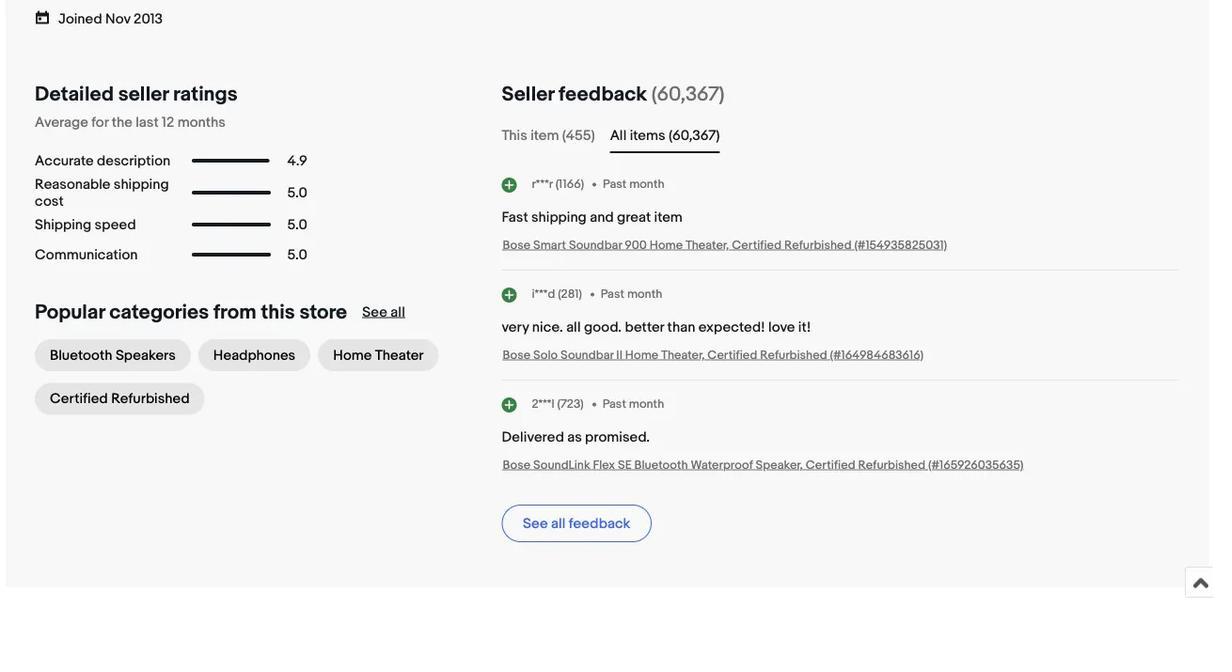 Task type: locate. For each thing, give the bounding box(es) containing it.
2 vertical spatial bose
[[503, 458, 531, 473]]

past month up "promised."
[[603, 397, 664, 412]]

item
[[531, 127, 559, 144], [654, 209, 683, 226]]

home right "900"
[[650, 238, 683, 253]]

joined nov 2013
[[58, 10, 163, 27]]

the
[[112, 114, 133, 131]]

all up theater
[[391, 304, 405, 321]]

bluetooth
[[50, 347, 112, 364], [635, 458, 688, 473]]

bluetooth right se
[[635, 458, 688, 473]]

past month up great
[[603, 177, 665, 192]]

0 vertical spatial see
[[362, 304, 388, 321]]

bose
[[503, 238, 531, 253], [503, 348, 531, 363], [503, 458, 531, 473]]

refurbished down speakers
[[111, 391, 190, 408]]

seller
[[118, 82, 169, 106]]

1 vertical spatial soundbar
[[561, 348, 614, 363]]

accurate description
[[35, 153, 171, 169]]

(281)
[[558, 287, 582, 302]]

0 vertical spatial month
[[629, 177, 665, 192]]

good.
[[584, 319, 622, 336]]

fast shipping and great item
[[502, 209, 683, 226]]

expected!
[[699, 319, 765, 336]]

2 5.0 from the top
[[287, 217, 307, 233]]

past month for great
[[603, 177, 665, 192]]

for
[[91, 114, 108, 131]]

soundbar down fast shipping and great item
[[569, 238, 622, 253]]

theater, down than
[[661, 348, 705, 363]]

bluetooth down popular
[[50, 347, 112, 364]]

i***d (281)
[[532, 287, 582, 302]]

1 5.0 from the top
[[287, 185, 307, 201]]

1 vertical spatial bose
[[503, 348, 531, 363]]

(#154935825031)
[[855, 238, 947, 253]]

ii
[[616, 348, 623, 363]]

0 vertical spatial shipping
[[114, 176, 169, 193]]

2 vertical spatial past month
[[603, 397, 664, 412]]

past up good.
[[601, 287, 625, 302]]

month up great
[[629, 177, 665, 192]]

0 vertical spatial past
[[603, 177, 627, 192]]

very
[[502, 319, 529, 336]]

better
[[625, 319, 664, 336]]

store
[[300, 300, 347, 325]]

shipping
[[114, 176, 169, 193], [531, 209, 587, 226]]

flex
[[593, 458, 615, 473]]

items
[[630, 127, 666, 144]]

communication
[[35, 247, 138, 264]]

1 horizontal spatial shipping
[[531, 209, 587, 226]]

refurbished inside certified refurbished link
[[111, 391, 190, 408]]

1 vertical spatial past month
[[601, 287, 663, 302]]

feedback up all
[[559, 82, 647, 106]]

shipping inside reasonable shipping cost
[[114, 176, 169, 193]]

1 horizontal spatial all
[[551, 516, 566, 533]]

refurbished left (#165926035635)
[[858, 458, 926, 473]]

1 vertical spatial bluetooth
[[635, 458, 688, 473]]

as
[[567, 429, 582, 446]]

shipping down description at the left top of the page
[[114, 176, 169, 193]]

all down soundlink
[[551, 516, 566, 533]]

detailed seller ratings
[[35, 82, 238, 106]]

0 vertical spatial 5.0
[[287, 185, 307, 201]]

theater, right "900"
[[686, 238, 729, 253]]

0 vertical spatial bose
[[503, 238, 531, 253]]

very nice. all good. better than expected! love it!
[[502, 319, 811, 336]]

description
[[97, 153, 171, 169]]

shipping up smart
[[531, 209, 587, 226]]

feedback
[[559, 82, 647, 106], [569, 516, 631, 533]]

0 horizontal spatial item
[[531, 127, 559, 144]]

theater,
[[686, 238, 729, 253], [661, 348, 705, 363]]

3 bose from the top
[[503, 458, 531, 473]]

0 vertical spatial feedback
[[559, 82, 647, 106]]

(60,367) up all items (60,367)
[[652, 82, 725, 106]]

2 bose from the top
[[503, 348, 531, 363]]

0 vertical spatial past month
[[603, 177, 665, 192]]

see up home theater link
[[362, 304, 388, 321]]

see down soundlink
[[523, 516, 548, 533]]

month up "promised."
[[629, 397, 664, 412]]

home
[[650, 238, 683, 253], [333, 347, 372, 364], [625, 348, 659, 363]]

shipping for reasonable
[[114, 176, 169, 193]]

1 vertical spatial theater,
[[661, 348, 705, 363]]

bose for delivered
[[503, 458, 531, 473]]

12
[[162, 114, 174, 131]]

seller feedback (60,367)
[[502, 82, 725, 106]]

2***l (723)
[[532, 397, 584, 412]]

1 vertical spatial see
[[523, 516, 548, 533]]

0 horizontal spatial shipping
[[114, 176, 169, 193]]

text__icon wrapper image
[[35, 8, 58, 25]]

bose down the delivered
[[503, 458, 531, 473]]

1 vertical spatial 5.0
[[287, 217, 307, 233]]

refurbished
[[785, 238, 852, 253], [760, 348, 828, 363], [111, 391, 190, 408], [858, 458, 926, 473]]

bose soundlink flex se bluetooth waterproof speaker, certified refurbished (#165926035635) link
[[503, 458, 1024, 473]]

1 bose from the top
[[503, 238, 531, 253]]

month
[[629, 177, 665, 192], [627, 287, 663, 302], [629, 397, 664, 412]]

all right the nice.
[[566, 319, 581, 336]]

bose down very
[[503, 348, 531, 363]]

1 vertical spatial past
[[601, 287, 625, 302]]

see for see all feedback
[[523, 516, 548, 533]]

bose for fast
[[503, 238, 531, 253]]

tab list
[[502, 125, 1180, 146]]

1 vertical spatial month
[[627, 287, 663, 302]]

bose down 'fast'
[[503, 238, 531, 253]]

1 vertical spatial item
[[654, 209, 683, 226]]

past month
[[603, 177, 665, 192], [601, 287, 663, 302], [603, 397, 664, 412]]

past for great
[[603, 177, 627, 192]]

soundbar down good.
[[561, 348, 614, 363]]

1 horizontal spatial bluetooth
[[635, 458, 688, 473]]

0 vertical spatial bluetooth
[[50, 347, 112, 364]]

0 vertical spatial soundbar
[[569, 238, 622, 253]]

(60,367)
[[652, 82, 725, 106], [669, 127, 720, 144]]

fast
[[502, 209, 528, 226]]

month up better
[[627, 287, 663, 302]]

certified
[[732, 238, 782, 253], [708, 348, 758, 363], [50, 391, 108, 408], [806, 458, 856, 473]]

soundbar for and
[[569, 238, 622, 253]]

1 vertical spatial (60,367)
[[669, 127, 720, 144]]

see all feedback link
[[502, 505, 652, 543]]

0 vertical spatial (60,367)
[[652, 82, 725, 106]]

past up "promised."
[[603, 397, 626, 412]]

past up and
[[603, 177, 627, 192]]

all
[[391, 304, 405, 321], [566, 319, 581, 336], [551, 516, 566, 533]]

item right great
[[654, 209, 683, 226]]

(#165926035635)
[[928, 458, 1024, 473]]

shipping
[[35, 217, 91, 233]]

bluetooth speakers
[[50, 347, 176, 364]]

all inside see all feedback link
[[551, 516, 566, 533]]

2 vertical spatial past
[[603, 397, 626, 412]]

and
[[590, 209, 614, 226]]

past month for good.
[[601, 287, 663, 302]]

5.0 for speed
[[287, 217, 307, 233]]

solo
[[533, 348, 558, 363]]

(723)
[[557, 397, 584, 412]]

all
[[610, 127, 627, 144]]

2 vertical spatial 5.0
[[287, 247, 307, 264]]

shipping for fast
[[531, 209, 587, 226]]

r***r (1166)
[[532, 177, 584, 192]]

1 vertical spatial shipping
[[531, 209, 587, 226]]

0 horizontal spatial bluetooth
[[50, 347, 112, 364]]

1 horizontal spatial see
[[523, 516, 548, 533]]

0 horizontal spatial see
[[362, 304, 388, 321]]

0 vertical spatial item
[[531, 127, 559, 144]]

theater
[[375, 347, 424, 364]]

feedback down flex
[[569, 516, 631, 533]]

0 horizontal spatial all
[[391, 304, 405, 321]]

delivered
[[502, 429, 564, 446]]

soundbar
[[569, 238, 622, 253], [561, 348, 614, 363]]

4.9
[[287, 153, 308, 169]]

2 vertical spatial month
[[629, 397, 664, 412]]

past month up better
[[601, 287, 663, 302]]

0 vertical spatial theater,
[[686, 238, 729, 253]]

speakers
[[116, 347, 176, 364]]

item right this
[[531, 127, 559, 144]]

(60,367) right items
[[669, 127, 720, 144]]

this
[[261, 300, 295, 325]]

home right ii
[[625, 348, 659, 363]]



Task type: vqa. For each thing, say whether or not it's contained in the screenshot.
2***L
yes



Task type: describe. For each thing, give the bounding box(es) containing it.
than
[[668, 319, 696, 336]]

from
[[213, 300, 256, 325]]

home for fast shipping and great item
[[650, 238, 683, 253]]

theater, for better
[[661, 348, 705, 363]]

headphones
[[213, 347, 296, 364]]

home left theater
[[333, 347, 372, 364]]

900
[[625, 238, 647, 253]]

theater, for item
[[686, 238, 729, 253]]

promised.
[[585, 429, 650, 446]]

refurbished left the (#154935825031)
[[785, 238, 852, 253]]

(60,367) for seller feedback (60,367)
[[652, 82, 725, 106]]

3 5.0 from the top
[[287, 247, 307, 264]]

(1166)
[[556, 177, 584, 192]]

refurbished down the it!
[[760, 348, 828, 363]]

popular categories from this store
[[35, 300, 347, 325]]

certified down expected!
[[708, 348, 758, 363]]

see all link
[[362, 304, 405, 321]]

tab list containing this item (455)
[[502, 125, 1180, 146]]

this
[[502, 127, 528, 144]]

bose soundlink flex se bluetooth waterproof speaker, certified refurbished (#165926035635)
[[503, 458, 1024, 473]]

ratings
[[173, 82, 238, 106]]

certified refurbished link
[[35, 383, 205, 415]]

headphones link
[[198, 340, 311, 372]]

month for item
[[629, 177, 665, 192]]

shipping speed
[[35, 217, 136, 233]]

(#164984683616)
[[830, 348, 924, 363]]

average for the last 12 months
[[35, 114, 226, 131]]

accurate
[[35, 153, 94, 169]]

certified down bluetooth speakers link
[[50, 391, 108, 408]]

2013
[[134, 10, 163, 27]]

all for see all
[[391, 304, 405, 321]]

cost
[[35, 193, 64, 210]]

average
[[35, 114, 88, 131]]

nice.
[[532, 319, 563, 336]]

detailed
[[35, 82, 114, 106]]

joined
[[58, 10, 102, 27]]

see all
[[362, 304, 405, 321]]

bose smart soundbar 900 home theater, certified refurbished (#154935825031) link
[[503, 238, 947, 253]]

months
[[177, 114, 226, 131]]

see all feedback
[[523, 516, 631, 533]]

last
[[136, 114, 159, 131]]

1 horizontal spatial item
[[654, 209, 683, 226]]

reasonable shipping cost
[[35, 176, 169, 210]]

r***r
[[532, 177, 553, 192]]

2***l
[[532, 397, 555, 412]]

soundbar for all
[[561, 348, 614, 363]]

reasonable
[[35, 176, 110, 193]]

this item (455)
[[502, 127, 595, 144]]

all items (60,367)
[[610, 127, 720, 144]]

1 vertical spatial feedback
[[569, 516, 631, 533]]

home theater link
[[318, 340, 439, 372]]

(455)
[[562, 127, 595, 144]]

seller
[[502, 82, 554, 106]]

certified refurbished
[[50, 391, 190, 408]]

see for see all
[[362, 304, 388, 321]]

great
[[617, 209, 651, 226]]

home for very nice. all good. better than expected! love it!
[[625, 348, 659, 363]]

bose solo soundbar ii home theater, certified refurbished (#164984683616)
[[503, 348, 924, 363]]

bluetooth speakers link
[[35, 340, 191, 372]]

delivered as promised.
[[502, 429, 650, 446]]

month for better
[[627, 287, 663, 302]]

bose smart soundbar 900 home theater, certified refurbished (#154935825031)
[[503, 238, 947, 253]]

certified right speaker,
[[806, 458, 856, 473]]

bose solo soundbar ii home theater, certified refurbished (#164984683616) link
[[503, 348, 924, 363]]

nov
[[105, 10, 131, 27]]

2 horizontal spatial all
[[566, 319, 581, 336]]

all for see all feedback
[[551, 516, 566, 533]]

se
[[618, 458, 632, 473]]

speaker,
[[756, 458, 803, 473]]

bose for very
[[503, 348, 531, 363]]

popular
[[35, 300, 105, 325]]

speed
[[95, 217, 136, 233]]

5.0 for shipping
[[287, 185, 307, 201]]

home theater
[[333, 347, 424, 364]]

it!
[[799, 319, 811, 336]]

categories
[[109, 300, 209, 325]]

smart
[[533, 238, 566, 253]]

soundlink
[[533, 458, 590, 473]]

waterproof
[[691, 458, 753, 473]]

(60,367) for all items (60,367)
[[669, 127, 720, 144]]

past for good.
[[601, 287, 625, 302]]

i***d
[[532, 287, 555, 302]]

certified up expected!
[[732, 238, 782, 253]]

love
[[769, 319, 795, 336]]



